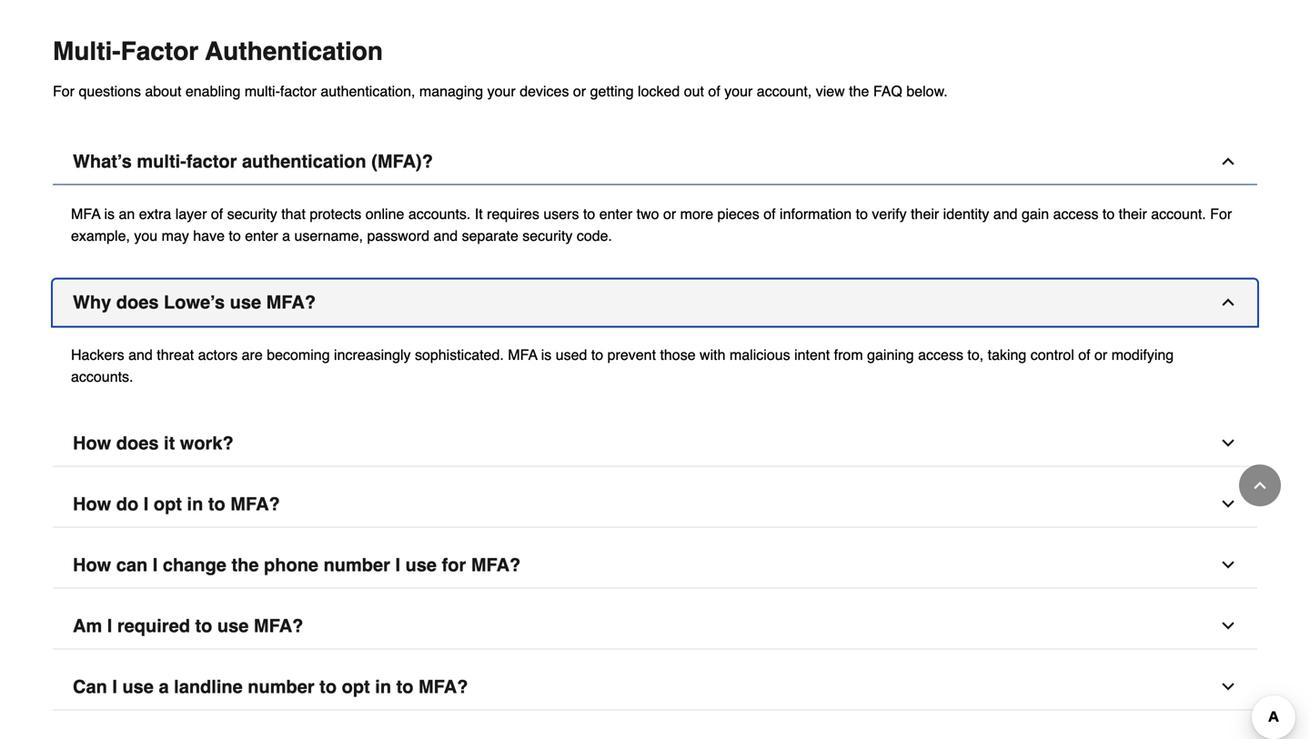 Task type: locate. For each thing, give the bounding box(es) containing it.
your right out
[[724, 83, 753, 100]]

use left for
[[405, 555, 437, 576]]

0 horizontal spatial access
[[918, 347, 964, 364]]

use
[[230, 292, 261, 313], [405, 555, 437, 576], [217, 616, 249, 637], [122, 677, 154, 698]]

1 how from the top
[[73, 433, 111, 454]]

1 vertical spatial how
[[73, 494, 111, 515]]

the left phone
[[232, 555, 259, 576]]

1 vertical spatial is
[[541, 347, 552, 364]]

0 vertical spatial chevron down image
[[1219, 556, 1237, 575]]

0 horizontal spatial your
[[487, 83, 516, 100]]

factor down authentication
[[280, 83, 317, 100]]

accounts.
[[408, 206, 471, 222], [71, 369, 133, 385]]

1 horizontal spatial for
[[1210, 206, 1232, 222]]

multi-
[[245, 83, 280, 100], [137, 151, 186, 172]]

i right do
[[144, 494, 149, 515]]

chevron down image
[[1219, 434, 1237, 453], [1219, 495, 1237, 514], [1219, 678, 1237, 697]]

0 vertical spatial how
[[73, 433, 111, 454]]

1 horizontal spatial security
[[523, 227, 573, 244]]

password
[[367, 227, 429, 244]]

0 horizontal spatial their
[[911, 206, 939, 222]]

0 vertical spatial is
[[104, 206, 115, 222]]

0 vertical spatial security
[[227, 206, 277, 222]]

1 horizontal spatial chevron up image
[[1251, 477, 1269, 495]]

1 vertical spatial the
[[232, 555, 259, 576]]

does left it
[[116, 433, 159, 454]]

why does lowe's use mfa? button
[[53, 280, 1257, 326]]

1 horizontal spatial your
[[724, 83, 753, 100]]

0 vertical spatial number
[[324, 555, 390, 576]]

1 horizontal spatial a
[[282, 227, 290, 244]]

1 vertical spatial for
[[1210, 206, 1232, 222]]

0 vertical spatial mfa
[[71, 206, 101, 222]]

it
[[164, 433, 175, 454]]

how for how does it work?
[[73, 433, 111, 454]]

or
[[573, 83, 586, 100], [663, 206, 676, 222], [1095, 347, 1108, 364]]

0 horizontal spatial or
[[573, 83, 586, 100]]

of right control
[[1078, 347, 1091, 364]]

landline
[[174, 677, 243, 698]]

1 vertical spatial chevron up image
[[1251, 477, 1269, 495]]

1 their from the left
[[911, 206, 939, 222]]

and left 'gain' at the top right
[[993, 206, 1018, 222]]

separate
[[462, 227, 518, 244]]

or right two
[[663, 206, 676, 222]]

what's multi-factor authentication (mfa)? button
[[53, 139, 1257, 185]]

1 horizontal spatial in
[[375, 677, 391, 698]]

access left to,
[[918, 347, 964, 364]]

online
[[366, 206, 404, 222]]

how inside how can i change the phone number i use for mfa? 'button'
[[73, 555, 111, 576]]

and left the threat
[[128, 347, 153, 364]]

and left separate
[[434, 227, 458, 244]]

0 horizontal spatial opt
[[154, 494, 182, 515]]

am i required to use mfa?
[[73, 616, 303, 637]]

0 vertical spatial a
[[282, 227, 290, 244]]

security down users
[[523, 227, 573, 244]]

a
[[282, 227, 290, 244], [159, 677, 169, 698]]

for right account. on the right top
[[1210, 206, 1232, 222]]

how
[[73, 433, 111, 454], [73, 494, 111, 515], [73, 555, 111, 576]]

3 chevron down image from the top
[[1219, 678, 1237, 697]]

i right the can on the bottom left of page
[[153, 555, 158, 576]]

mfa inside hackers and threat actors are becoming increasingly sophisticated. mfa is used to prevent those with malicious intent from gaining access to, taking control of or modifying accounts.
[[508, 347, 537, 364]]

or left "modifying"
[[1095, 347, 1108, 364]]

1 horizontal spatial opt
[[342, 677, 370, 698]]

0 horizontal spatial multi-
[[137, 151, 186, 172]]

does for why
[[116, 292, 159, 313]]

2 vertical spatial chevron down image
[[1219, 678, 1237, 697]]

enter up code.
[[599, 206, 633, 222]]

what's
[[73, 151, 132, 172]]

accounts. inside hackers and threat actors are becoming increasingly sophisticated. mfa is used to prevent those with malicious intent from gaining access to, taking control of or modifying accounts.
[[71, 369, 133, 385]]

for
[[53, 83, 75, 100], [1210, 206, 1232, 222]]

multi- right enabling
[[245, 83, 280, 100]]

1 horizontal spatial number
[[324, 555, 390, 576]]

mfa is an extra layer of security that protects online accounts. it requires users to enter two or more pieces of information to verify their identity and gain access to their account. for example, you may have to enter a username, password and separate security code.
[[71, 206, 1232, 244]]

with
[[700, 347, 726, 364]]

the right view
[[849, 83, 869, 100]]

use up landline
[[217, 616, 249, 637]]

0 horizontal spatial the
[[232, 555, 259, 576]]

0 horizontal spatial for
[[53, 83, 75, 100]]

is left an
[[104, 206, 115, 222]]

intent
[[794, 347, 830, 364]]

i inside how do i opt in to mfa? button
[[144, 494, 149, 515]]

opt inside how do i opt in to mfa? button
[[154, 494, 182, 515]]

does
[[116, 292, 159, 313], [116, 433, 159, 454]]

enter
[[599, 206, 633, 222], [245, 227, 278, 244]]

2 their from the left
[[1119, 206, 1147, 222]]

access right 'gain' at the top right
[[1053, 206, 1099, 222]]

2 does from the top
[[116, 433, 159, 454]]

protects
[[310, 206, 361, 222]]

or left getting
[[573, 83, 586, 100]]

a left landline
[[159, 677, 169, 698]]

0 vertical spatial and
[[993, 206, 1018, 222]]

number inside 'button'
[[324, 555, 390, 576]]

chevron up image
[[1219, 293, 1237, 312], [1251, 477, 1269, 495]]

of right out
[[708, 83, 720, 100]]

is left used
[[541, 347, 552, 364]]

authentication,
[[321, 83, 415, 100]]

have
[[193, 227, 225, 244]]

1 horizontal spatial enter
[[599, 206, 633, 222]]

1 vertical spatial chevron down image
[[1219, 495, 1237, 514]]

1 vertical spatial or
[[663, 206, 676, 222]]

1 horizontal spatial the
[[849, 83, 869, 100]]

their right verify
[[911, 206, 939, 222]]

your
[[487, 83, 516, 100], [724, 83, 753, 100]]

how for how do i opt in to mfa?
[[73, 494, 111, 515]]

can
[[116, 555, 148, 576]]

managing
[[419, 83, 483, 100]]

am i required to use mfa? button
[[53, 604, 1257, 650]]

2 vertical spatial or
[[1095, 347, 1108, 364]]

1 vertical spatial a
[[159, 677, 169, 698]]

1 chevron down image from the top
[[1219, 434, 1237, 453]]

increasingly
[[334, 347, 411, 364]]

account,
[[757, 83, 812, 100]]

0 horizontal spatial chevron up image
[[1219, 293, 1237, 312]]

how inside how do i opt in to mfa? button
[[73, 494, 111, 515]]

how for how can i change the phone number i use for mfa?
[[73, 555, 111, 576]]

1 vertical spatial accounts.
[[71, 369, 133, 385]]

factor up layer
[[186, 151, 237, 172]]

1 vertical spatial access
[[918, 347, 964, 364]]

1 horizontal spatial multi-
[[245, 83, 280, 100]]

0 horizontal spatial in
[[187, 494, 203, 515]]

mfa?
[[266, 292, 316, 313], [230, 494, 280, 515], [471, 555, 521, 576], [254, 616, 303, 637], [419, 677, 468, 698]]

chevron down image
[[1219, 556, 1237, 575], [1219, 617, 1237, 636]]

1 vertical spatial factor
[[186, 151, 237, 172]]

your left devices
[[487, 83, 516, 100]]

chevron down image inside 'can i use a landline number to opt in to mfa?' button
[[1219, 678, 1237, 697]]

their left account. on the right top
[[1119, 206, 1147, 222]]

number right phone
[[324, 555, 390, 576]]

mfa
[[71, 206, 101, 222], [508, 347, 537, 364]]

0 vertical spatial the
[[849, 83, 869, 100]]

about
[[145, 83, 181, 100]]

1 horizontal spatial access
[[1053, 206, 1099, 222]]

1 horizontal spatial or
[[663, 206, 676, 222]]

number right landline
[[248, 677, 314, 698]]

how inside how does it work? button
[[73, 433, 111, 454]]

mfa? inside am i required to use mfa? button
[[254, 616, 303, 637]]

opt
[[154, 494, 182, 515], [342, 677, 370, 698]]

1 vertical spatial mfa
[[508, 347, 537, 364]]

chevron down image inside am i required to use mfa? button
[[1219, 617, 1237, 636]]

does right why
[[116, 292, 159, 313]]

opt inside 'can i use a landline number to opt in to mfa?' button
[[342, 677, 370, 698]]

i right am
[[107, 616, 112, 637]]

how left the can on the bottom left of page
[[73, 555, 111, 576]]

and
[[993, 206, 1018, 222], [434, 227, 458, 244], [128, 347, 153, 364]]

multi- up the extra
[[137, 151, 186, 172]]

1 horizontal spatial their
[[1119, 206, 1147, 222]]

factor
[[280, 83, 317, 100], [186, 151, 237, 172]]

0 vertical spatial does
[[116, 292, 159, 313]]

i
[[144, 494, 149, 515], [153, 555, 158, 576], [395, 555, 400, 576], [107, 616, 112, 637], [112, 677, 117, 698]]

1 horizontal spatial mfa
[[508, 347, 537, 364]]

chevron down image inside how can i change the phone number i use for mfa? 'button'
[[1219, 556, 1237, 575]]

1 horizontal spatial is
[[541, 347, 552, 364]]

number
[[324, 555, 390, 576], [248, 677, 314, 698]]

0 vertical spatial opt
[[154, 494, 182, 515]]

0 vertical spatial enter
[[599, 206, 633, 222]]

accounts. inside 'mfa is an extra layer of security that protects online accounts. it requires users to enter two or more pieces of information to verify their identity and gain access to their account. for example, you may have to enter a username, password and separate security code.'
[[408, 206, 471, 222]]

number inside button
[[248, 677, 314, 698]]

chevron down image for am i required to use mfa?
[[1219, 617, 1237, 636]]

of right pieces
[[764, 206, 776, 222]]

2 vertical spatial how
[[73, 555, 111, 576]]

verify
[[872, 206, 907, 222]]

work?
[[180, 433, 234, 454]]

those
[[660, 347, 696, 364]]

mfa? inside 'can i use a landline number to opt in to mfa?' button
[[419, 677, 468, 698]]

2 chevron down image from the top
[[1219, 495, 1237, 514]]

more
[[680, 206, 713, 222]]

0 horizontal spatial factor
[[186, 151, 237, 172]]

actors
[[198, 347, 238, 364]]

0 vertical spatial multi-
[[245, 83, 280, 100]]

1 does from the top
[[116, 292, 159, 313]]

1 horizontal spatial and
[[434, 227, 458, 244]]

modifying
[[1112, 347, 1174, 364]]

0 horizontal spatial accounts.
[[71, 369, 133, 385]]

authentication
[[242, 151, 366, 172]]

i right can
[[112, 677, 117, 698]]

(mfa)?
[[371, 151, 433, 172]]

0 horizontal spatial number
[[248, 677, 314, 698]]

0 vertical spatial chevron up image
[[1219, 293, 1237, 312]]

hackers
[[71, 347, 124, 364]]

1 vertical spatial does
[[116, 433, 159, 454]]

2 vertical spatial and
[[128, 347, 153, 364]]

2 how from the top
[[73, 494, 111, 515]]

0 horizontal spatial is
[[104, 206, 115, 222]]

can i use a landline number to opt in to mfa? button
[[53, 665, 1257, 711]]

the inside 'button'
[[232, 555, 259, 576]]

1 horizontal spatial accounts.
[[408, 206, 471, 222]]

1 vertical spatial chevron down image
[[1219, 617, 1237, 636]]

security
[[227, 206, 277, 222], [523, 227, 573, 244]]

0 vertical spatial chevron down image
[[1219, 434, 1237, 453]]

3 how from the top
[[73, 555, 111, 576]]

mfa left used
[[508, 347, 537, 364]]

accounts. left it
[[408, 206, 471, 222]]

how do i opt in to mfa?
[[73, 494, 280, 515]]

of inside hackers and threat actors are becoming increasingly sophisticated. mfa is used to prevent those with malicious intent from gaining access to, taking control of or modifying accounts.
[[1078, 347, 1091, 364]]

chevron up image
[[1219, 152, 1237, 171]]

do
[[116, 494, 138, 515]]

access
[[1053, 206, 1099, 222], [918, 347, 964, 364]]

1 horizontal spatial factor
[[280, 83, 317, 100]]

chevron down image for to
[[1219, 678, 1237, 697]]

change
[[163, 555, 227, 576]]

mfa up example,
[[71, 206, 101, 222]]

enter right have
[[245, 227, 278, 244]]

for down multi-
[[53, 83, 75, 100]]

1 vertical spatial number
[[248, 677, 314, 698]]

0 vertical spatial accounts.
[[408, 206, 471, 222]]

0 horizontal spatial a
[[159, 677, 169, 698]]

1 vertical spatial opt
[[342, 677, 370, 698]]

chevron down image inside how do i opt in to mfa? button
[[1219, 495, 1237, 514]]

2 chevron down image from the top
[[1219, 617, 1237, 636]]

does for how
[[116, 433, 159, 454]]

0 vertical spatial or
[[573, 83, 586, 100]]

accounts. down hackers
[[71, 369, 133, 385]]

how left it
[[73, 433, 111, 454]]

are
[[242, 347, 263, 364]]

1 vertical spatial multi-
[[137, 151, 186, 172]]

0 vertical spatial access
[[1053, 206, 1099, 222]]

0 horizontal spatial and
[[128, 347, 153, 364]]

of
[[708, 83, 720, 100], [211, 206, 223, 222], [764, 206, 776, 222], [1078, 347, 1091, 364]]

required
[[117, 616, 190, 637]]

taking
[[988, 347, 1027, 364]]

how left do
[[73, 494, 111, 515]]

mfa? inside why does lowe's use mfa? button
[[266, 292, 316, 313]]

used
[[556, 347, 587, 364]]

security left that
[[227, 206, 277, 222]]

it
[[475, 206, 483, 222]]

1 chevron down image from the top
[[1219, 556, 1237, 575]]

i inside 'can i use a landline number to opt in to mfa?' button
[[112, 677, 117, 698]]

1 vertical spatial enter
[[245, 227, 278, 244]]

2 horizontal spatial or
[[1095, 347, 1108, 364]]

0 vertical spatial factor
[[280, 83, 317, 100]]

malicious
[[730, 347, 790, 364]]

a down that
[[282, 227, 290, 244]]

0 horizontal spatial mfa
[[71, 206, 101, 222]]



Task type: vqa. For each thing, say whether or not it's contained in the screenshot.
Actual Price $139.00 "element" $
no



Task type: describe. For each thing, give the bounding box(es) containing it.
a inside 'mfa is an extra layer of security that protects online accounts. it requires users to enter two or more pieces of information to verify their identity and gain access to their account. for example, you may have to enter a username, password and separate security code.'
[[282, 227, 290, 244]]

authentication
[[205, 37, 383, 66]]

threat
[[157, 347, 194, 364]]

account.
[[1151, 206, 1206, 222]]

getting
[[590, 83, 634, 100]]

use right lowe's
[[230, 292, 261, 313]]

chevron up image inside scroll to top element
[[1251, 477, 1269, 495]]

a inside button
[[159, 677, 169, 698]]

multi-factor authentication
[[53, 37, 383, 66]]

to,
[[968, 347, 984, 364]]

how does it work? button
[[53, 421, 1257, 467]]

or inside hackers and threat actors are becoming increasingly sophisticated. mfa is used to prevent those with malicious intent from gaining access to, taking control of or modifying accounts.
[[1095, 347, 1108, 364]]

1 your from the left
[[487, 83, 516, 100]]

gain
[[1022, 206, 1049, 222]]

mfa inside 'mfa is an extra layer of security that protects online accounts. it requires users to enter two or more pieces of information to verify their identity and gain access to their account. for example, you may have to enter a username, password and separate security code.'
[[71, 206, 101, 222]]

chevron down image for mfa?
[[1219, 495, 1237, 514]]

mfa? inside how do i opt in to mfa? button
[[230, 494, 280, 515]]

access inside hackers and threat actors are becoming increasingly sophisticated. mfa is used to prevent those with malicious intent from gaining access to, taking control of or modifying accounts.
[[918, 347, 964, 364]]

1 vertical spatial in
[[375, 677, 391, 698]]

you
[[134, 227, 158, 244]]

sophisticated.
[[415, 347, 504, 364]]

locked
[[638, 83, 680, 100]]

and inside hackers and threat actors are becoming increasingly sophisticated. mfa is used to prevent those with malicious intent from gaining access to, taking control of or modifying accounts.
[[128, 347, 153, 364]]

layer
[[175, 206, 207, 222]]

lowe's
[[164, 292, 225, 313]]

multi-
[[53, 37, 121, 66]]

why does lowe's use mfa?
[[73, 292, 316, 313]]

to inside hackers and threat actors are becoming increasingly sophisticated. mfa is used to prevent those with malicious intent from gaining access to, taking control of or modifying accounts.
[[591, 347, 603, 364]]

2 your from the left
[[724, 83, 753, 100]]

code.
[[577, 227, 612, 244]]

of up have
[[211, 206, 223, 222]]

two
[[637, 206, 659, 222]]

prevent
[[607, 347, 656, 364]]

factor inside button
[[186, 151, 237, 172]]

0 vertical spatial for
[[53, 83, 75, 100]]

view
[[816, 83, 845, 100]]

what's multi-factor authentication (mfa)?
[[73, 151, 433, 172]]

am
[[73, 616, 102, 637]]

i left for
[[395, 555, 400, 576]]

for
[[442, 555, 466, 576]]

phone
[[264, 555, 318, 576]]

is inside 'mfa is an extra layer of security that protects online accounts. it requires users to enter two or more pieces of information to verify their identity and gain access to their account. for example, you may have to enter a username, password and separate security code.'
[[104, 206, 115, 222]]

i inside am i required to use mfa? button
[[107, 616, 112, 637]]

multi- inside button
[[137, 151, 186, 172]]

extra
[[139, 206, 171, 222]]

control
[[1031, 347, 1074, 364]]

how can i change the phone number i use for mfa? button
[[53, 543, 1257, 589]]

use inside 'button'
[[405, 555, 437, 576]]

pieces
[[718, 206, 760, 222]]

for questions about enabling multi-factor authentication, managing your devices or getting locked out of your account, view the faq below.
[[53, 83, 948, 100]]

chevron up image inside why does lowe's use mfa? button
[[1219, 293, 1237, 312]]

use right can
[[122, 677, 154, 698]]

gaining
[[867, 347, 914, 364]]

may
[[162, 227, 189, 244]]

faq
[[873, 83, 903, 100]]

factor
[[121, 37, 199, 66]]

information
[[780, 206, 852, 222]]

0 horizontal spatial enter
[[245, 227, 278, 244]]

requires
[[487, 206, 540, 222]]

is inside hackers and threat actors are becoming increasingly sophisticated. mfa is used to prevent those with malicious intent from gaining access to, taking control of or modifying accounts.
[[541, 347, 552, 364]]

access inside 'mfa is an extra layer of security that protects online accounts. it requires users to enter two or more pieces of information to verify their identity and gain access to their account. for example, you may have to enter a username, password and separate security code.'
[[1053, 206, 1099, 222]]

scroll to top element
[[1239, 465, 1281, 507]]

can
[[73, 677, 107, 698]]

mfa? inside how can i change the phone number i use for mfa? 'button'
[[471, 555, 521, 576]]

why
[[73, 292, 111, 313]]

example,
[[71, 227, 130, 244]]

for inside 'mfa is an extra layer of security that protects online accounts. it requires users to enter two or more pieces of information to verify their identity and gain access to their account. for example, you may have to enter a username, password and separate security code.'
[[1210, 206, 1232, 222]]

becoming
[[267, 347, 330, 364]]

below.
[[907, 83, 948, 100]]

0 vertical spatial in
[[187, 494, 203, 515]]

can i use a landline number to opt in to mfa?
[[73, 677, 468, 698]]

devices
[[520, 83, 569, 100]]

how do i opt in to mfa? button
[[53, 482, 1257, 528]]

hackers and threat actors are becoming increasingly sophisticated. mfa is used to prevent those with malicious intent from gaining access to, taking control of or modifying accounts.
[[71, 347, 1174, 385]]

1 vertical spatial security
[[523, 227, 573, 244]]

or inside 'mfa is an extra layer of security that protects online accounts. it requires users to enter two or more pieces of information to verify their identity and gain access to their account. for example, you may have to enter a username, password and separate security code.'
[[663, 206, 676, 222]]

how does it work?
[[73, 433, 234, 454]]

chevron down image for how can i change the phone number i use for mfa?
[[1219, 556, 1237, 575]]

2 horizontal spatial and
[[993, 206, 1018, 222]]

enabling
[[186, 83, 241, 100]]

identity
[[943, 206, 989, 222]]

an
[[119, 206, 135, 222]]

questions
[[79, 83, 141, 100]]

from
[[834, 347, 863, 364]]

that
[[281, 206, 306, 222]]

out
[[684, 83, 704, 100]]

users
[[544, 206, 579, 222]]

username,
[[294, 227, 363, 244]]

1 vertical spatial and
[[434, 227, 458, 244]]

chevron down image inside how does it work? button
[[1219, 434, 1237, 453]]

0 horizontal spatial security
[[227, 206, 277, 222]]

how can i change the phone number i use for mfa?
[[73, 555, 521, 576]]



